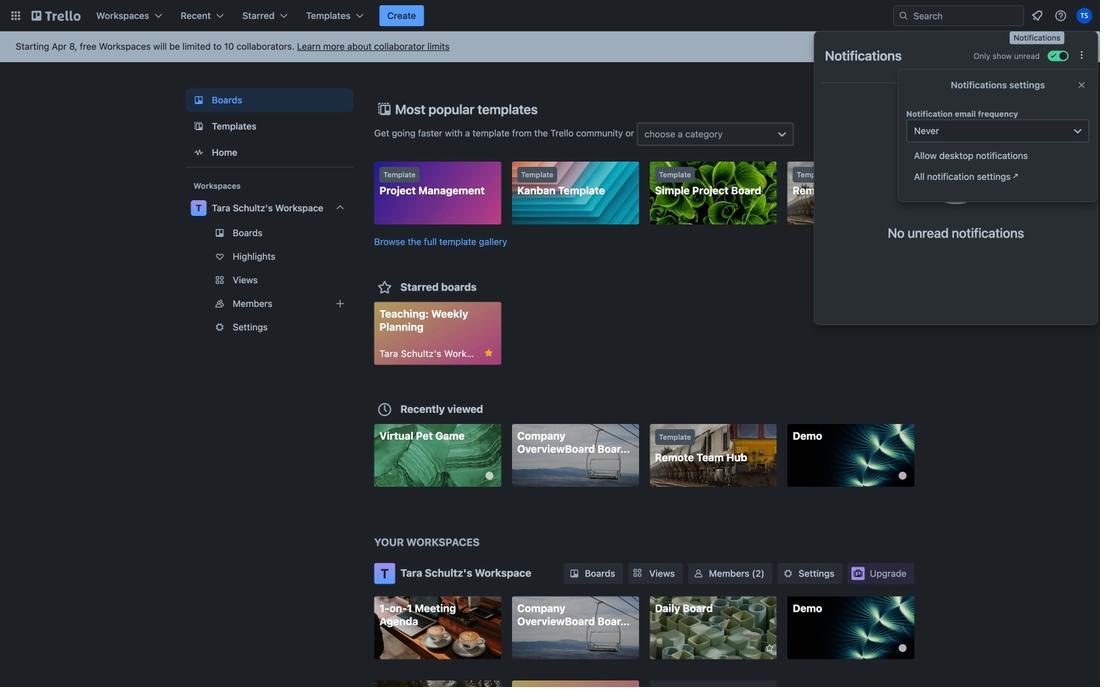 Task type: locate. For each thing, give the bounding box(es) containing it.
add image
[[332, 296, 348, 312]]

click to star this board. it will be added to your starred list. image
[[759, 643, 771, 655]]

0 horizontal spatial sm image
[[692, 568, 705, 581]]

1 horizontal spatial sm image
[[782, 568, 795, 581]]

0 vertical spatial there is new activity on this board. image
[[899, 472, 907, 480]]

back to home image
[[31, 5, 81, 26]]

there is new activity on this board. image
[[899, 472, 907, 480], [899, 645, 907, 653]]

1 there is new activity on this board. image from the top
[[899, 472, 907, 480]]

2 sm image from the left
[[782, 568, 795, 581]]

2 there is new activity on this board. image from the top
[[899, 645, 907, 653]]

1 vertical spatial there is new activity on this board. image
[[899, 645, 907, 653]]

tara schultz (taraschultz7) image
[[1077, 8, 1093, 24]]

open information menu image
[[1055, 9, 1068, 22]]

sm image
[[692, 568, 705, 581], [782, 568, 795, 581]]

tooltip
[[1010, 31, 1065, 44]]

primary element
[[0, 0, 1101, 31]]

close popover image
[[1077, 80, 1088, 90]]

template board image
[[191, 119, 207, 134]]

0 notifications image
[[1030, 8, 1046, 24]]



Task type: vqa. For each thing, say whether or not it's contained in the screenshot.
search icon
yes



Task type: describe. For each thing, give the bounding box(es) containing it.
1 sm image from the left
[[692, 568, 705, 581]]

sm image
[[568, 568, 581, 581]]

home image
[[191, 145, 207, 161]]

taco image
[[921, 117, 992, 204]]

search image
[[899, 10, 909, 21]]

Search field
[[909, 7, 1024, 25]]

board image
[[191, 92, 207, 108]]



